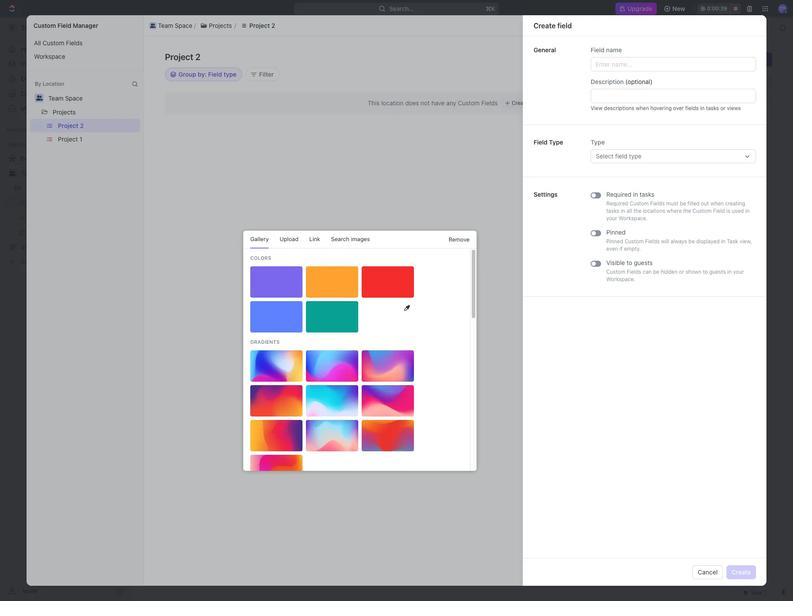Task type: locate. For each thing, give the bounding box(es) containing it.
11 mins down filled
[[688, 215, 706, 222]]

11 down filled
[[688, 215, 693, 222]]

0 vertical spatial team space link
[[135, 23, 183, 33]]

to do up the eloisefrancis23@gmail.
[[635, 97, 650, 103]]

1 horizontal spatial project 2 link
[[229, 23, 268, 33]]

2 vertical spatial you
[[553, 194, 563, 201]]

you
[[553, 132, 563, 138], [553, 145, 563, 152], [553, 194, 563, 201]]

do down where
[[669, 215, 676, 222]]

1 vertical spatial team space link
[[21, 166, 125, 180]]

4 changed status from from the top
[[563, 215, 616, 222]]

changed down created
[[564, 97, 585, 103]]

1 vertical spatial upload
[[310, 450, 326, 457]]

1 vertical spatial 11 mins
[[688, 194, 706, 201]]

task sidebar navigation tab list
[[722, 53, 742, 104]]

add description
[[120, 370, 164, 377]]

project 2 button inside list
[[54, 119, 140, 132]]

home link
[[3, 42, 126, 56]]

0 horizontal spatial upload
[[280, 236, 299, 243]]

0 horizontal spatial guests
[[634, 259, 653, 266]]

0 horizontal spatial or
[[679, 269, 684, 275]]

1 horizontal spatial projects button
[[196, 20, 236, 31]]

0 vertical spatial project 2 button
[[236, 20, 280, 31]]

1 required from the top
[[607, 191, 632, 198]]

user group image right user group image
[[150, 23, 156, 28]]

user group image
[[150, 23, 156, 28], [9, 171, 15, 176]]

does
[[405, 99, 419, 107]]

1 horizontal spatial team space button
[[148, 20, 194, 31]]

0 vertical spatial 12
[[687, 83, 693, 89]]

add inside 'button'
[[120, 370, 131, 377]]

3 11 mins from the top
[[688, 215, 706, 222]]

0 vertical spatial user group image
[[150, 23, 156, 28]]

to do down where
[[660, 215, 676, 222]]

2 vertical spatial list
[[27, 119, 144, 146]]

be right can at the right of page
[[653, 269, 660, 275]]

must
[[666, 200, 679, 207]]

drop your files here to upload
[[253, 450, 326, 457]]

0 vertical spatial when
[[636, 105, 649, 111]]

task left view,
[[727, 238, 738, 245]]

always
[[671, 238, 687, 245]]

in inside visible to guests custom fields can be hidden or shown to guests in your workspace.
[[728, 269, 732, 275]]

spaces
[[7, 141, 25, 148]]

list
[[148, 20, 751, 31], [27, 36, 144, 63], [27, 119, 144, 146]]

0 vertical spatial required
[[607, 191, 632, 198]]

1 horizontal spatial to do
[[660, 215, 676, 222]]

or left shown
[[679, 269, 684, 275]]

0 vertical spatial projects button
[[196, 20, 236, 31]]

create for new
[[694, 53, 713, 61]]

team space inside sidebar navigation
[[21, 169, 55, 177]]

1 changed status from from the top
[[563, 97, 616, 103]]

changed up tag
[[564, 215, 585, 222]]

location
[[43, 81, 64, 87]]

user group image inside sidebar navigation
[[9, 171, 15, 176]]

or inside visible to guests custom fields can be hidden or shown to guests in your workspace.
[[679, 269, 684, 275]]

will
[[661, 238, 669, 245]]

workspace. down visible
[[607, 276, 635, 283]]

1 from from the top
[[603, 97, 615, 103]]

add
[[631, 53, 643, 61], [730, 56, 742, 63], [120, 370, 131, 377]]

add left description
[[120, 370, 131, 377]]

tree inside sidebar navigation
[[3, 152, 126, 269]]

2 vertical spatial 11 mins
[[688, 215, 706, 222]]

add description button
[[106, 367, 474, 381]]

2 changed status from from the top
[[563, 145, 616, 152]]

1 horizontal spatial project 2 button
[[236, 20, 280, 31]]

0 vertical spatial list
[[148, 20, 751, 31]]

0 vertical spatial pinned
[[607, 229, 626, 236]]

0 horizontal spatial projects link
[[26, 181, 102, 195]]

in progress
[[622, 145, 652, 152], [622, 194, 652, 201]]

1 vertical spatial 12
[[687, 97, 693, 103]]

field
[[558, 22, 572, 29], [668, 53, 681, 61], [729, 53, 741, 61]]

not
[[421, 99, 430, 107]]

2 horizontal spatial add
[[730, 56, 742, 63]]

0 horizontal spatial to do
[[635, 97, 650, 103]]

2 horizontal spatial be
[[689, 238, 695, 245]]

create one button
[[502, 98, 543, 108]]

4 status from the top
[[587, 194, 602, 201]]

tasks left all
[[607, 208, 620, 214]]

1 horizontal spatial team space link
[[135, 23, 183, 33]]

1 vertical spatial projects button
[[49, 105, 80, 119]]

create left one at right top
[[512, 100, 529, 106]]

guests right shown
[[710, 269, 726, 275]]

4 changed from the top
[[564, 194, 585, 201]]

None text field
[[591, 89, 756, 103]]

projects inside sidebar navigation
[[26, 184, 49, 192]]

from
[[603, 97, 615, 103], [603, 132, 615, 138], [603, 145, 615, 152], [603, 194, 615, 201], [603, 215, 615, 222]]

your inside drop your files here to upload
[[267, 450, 277, 456]]

5 from from the top
[[603, 215, 615, 222]]

tree
[[3, 152, 126, 269]]

share button
[[634, 30, 661, 44]]

add for add existing field
[[631, 53, 643, 61]]

watcher:
[[592, 111, 614, 117]]

fields left can at the right of page
[[627, 269, 642, 275]]

1 mins from the top
[[694, 83, 706, 89]]

the down filled
[[684, 208, 691, 214]]

1 horizontal spatial projects link
[[140, 33, 163, 40]]

1 vertical spatial in progress
[[622, 194, 652, 201]]

0 horizontal spatial team space button
[[44, 91, 87, 105]]

in progress down the eloisefrancis23@gmail.
[[622, 145, 652, 152]]

create left new
[[694, 53, 713, 61]]

1 vertical spatial task
[[727, 238, 738, 245]]

1 horizontal spatial upload
[[310, 450, 326, 457]]

1 horizontal spatial task
[[744, 56, 757, 63]]

1 horizontal spatial add
[[631, 53, 643, 61]]

3 changed status from from the top
[[563, 194, 616, 201]]

your down view,
[[733, 269, 744, 275]]

3 changed from the top
[[564, 145, 585, 152]]

2 you from the top
[[553, 145, 563, 152]]

changed down the you changed status from
[[564, 145, 585, 152]]

1 vertical spatial do
[[669, 215, 676, 222]]

1 vertical spatial when
[[711, 200, 724, 207]]

fields up locations
[[650, 200, 665, 207]]

1 12 from the top
[[687, 83, 693, 89]]

projects / project 2
[[140, 33, 197, 40]]

your left files
[[267, 450, 277, 456]]

create for field
[[534, 22, 556, 29]]

project inside button
[[58, 135, 78, 143]]

project 2 button
[[236, 20, 280, 31], [54, 119, 140, 132]]

or left views
[[721, 105, 726, 111]]

this location does not have any custom fields
[[368, 99, 498, 107]]

be inside pinned pinned custom fields will always be displayed in task view, even if empty.
[[689, 238, 695, 245]]

0 vertical spatial your
[[607, 215, 617, 222]]

project inside "link"
[[240, 24, 261, 31]]

upload right here
[[310, 450, 326, 457]]

1 changed from the top
[[564, 97, 585, 103]]

2 11 from the top
[[688, 194, 693, 201]]

0 vertical spatial be
[[680, 200, 686, 207]]

in
[[701, 105, 705, 111], [623, 145, 628, 152], [633, 191, 638, 198], [623, 194, 628, 201], [621, 208, 625, 214], [746, 208, 750, 214], [721, 238, 726, 245], [728, 269, 732, 275]]

11 mins down fields
[[688, 145, 706, 152]]

com
[[553, 111, 675, 124]]

fields up the workspace button
[[66, 39, 83, 47]]

list
[[196, 80, 206, 88]]

search
[[331, 236, 350, 243]]

3 11 from the top
[[688, 215, 693, 222]]

2 horizontal spatial tasks
[[706, 105, 719, 111]]

team space
[[158, 22, 192, 29], [146, 24, 181, 31], [48, 94, 83, 102], [21, 169, 55, 177]]

1 horizontal spatial your
[[607, 215, 617, 222]]

be left filled
[[680, 200, 686, 207]]

1 horizontal spatial or
[[721, 105, 726, 111]]

create
[[534, 22, 556, 29], [694, 53, 713, 61], [512, 100, 529, 106], [732, 568, 751, 576]]

to inside drop your files here to upload
[[303, 450, 308, 456]]

in right used
[[746, 208, 750, 214]]

2 vertical spatial be
[[653, 269, 660, 275]]

add up activity
[[730, 56, 742, 63]]

0 vertical spatial you
[[553, 132, 563, 138]]

1 vertical spatial workspace.
[[607, 276, 635, 283]]

subtasks button
[[137, 397, 174, 413]]

5 changed from the top
[[564, 215, 585, 222]]

all
[[627, 208, 632, 214]]

add existing field button
[[626, 50, 686, 64]]

0 vertical spatial team space button
[[148, 20, 194, 31]]

0 horizontal spatial projects button
[[49, 105, 80, 119]]

progress up all
[[629, 194, 651, 201]]

fields inside button
[[66, 39, 83, 47]]

12
[[687, 83, 693, 89], [687, 97, 693, 103], [687, 111, 693, 117]]

1 you from the top
[[553, 132, 563, 138]]

fields left "will"
[[645, 238, 660, 245]]

0 horizontal spatial project 2 button
[[54, 119, 140, 132]]

images
[[351, 236, 370, 243]]

1 vertical spatial progress
[[629, 194, 651, 201]]

changed
[[564, 97, 585, 103], [564, 132, 585, 138], [564, 145, 585, 152], [564, 194, 585, 201], [564, 215, 585, 222]]

2 horizontal spatial /
[[226, 24, 228, 31]]

time
[[409, 300, 423, 308]]

1 pinned from the top
[[607, 229, 626, 236]]

1 the from the left
[[634, 208, 642, 214]]

6 mins from the top
[[694, 215, 706, 222]]

guests
[[634, 259, 653, 266], [710, 269, 726, 275]]

0 vertical spatial workspace.
[[619, 215, 648, 222]]

1 horizontal spatial user group image
[[150, 23, 156, 28]]

pinned pinned custom fields will always be displayed in task view, even if empty.
[[607, 229, 752, 252]]

field for add existing field
[[668, 53, 681, 61]]

fields inside visible to guests custom fields can be hidden or shown to guests in your workspace.
[[627, 269, 642, 275]]

0 vertical spatial or
[[721, 105, 726, 111]]

0 horizontal spatial team space link
[[21, 166, 125, 180]]

Enter name... text field
[[591, 57, 756, 71]]

2 mins from the top
[[694, 97, 706, 103]]

2 vertical spatial 12 mins
[[687, 111, 706, 117]]

0 vertical spatial 11 mins
[[688, 145, 706, 152]]

do up the eloisefrancis23@gmail.
[[644, 97, 650, 103]]

create up general
[[534, 22, 556, 29]]

1 vertical spatial project 2 button
[[54, 119, 140, 132]]

create new field button
[[689, 50, 746, 64]]

12 for task
[[687, 83, 693, 89]]

new
[[673, 5, 686, 12]]

0 vertical spatial upload
[[280, 236, 299, 243]]

field inside add existing field button
[[668, 53, 681, 61]]

create inside button
[[732, 568, 751, 576]]

team down 'spaces'
[[21, 169, 36, 177]]

hovering
[[651, 105, 672, 111]]

projects link
[[188, 23, 224, 33], [140, 33, 163, 40], [26, 181, 102, 195]]

upgrade link
[[616, 3, 657, 15]]

1 horizontal spatial when
[[711, 200, 724, 207]]

hidden
[[661, 269, 678, 275]]

mins
[[694, 83, 706, 89], [694, 97, 706, 103], [694, 111, 706, 117], [694, 145, 706, 152], [694, 194, 706, 201], [694, 215, 706, 222]]

0 horizontal spatial the
[[634, 208, 642, 214]]

user group image down 'spaces'
[[9, 171, 15, 176]]

1 vertical spatial or
[[679, 269, 684, 275]]

0 vertical spatial in progress
[[622, 145, 652, 152]]

1 vertical spatial to do
[[660, 215, 676, 222]]

project 1
[[58, 135, 82, 143]]

be inside visible to guests custom fields can be hidden or shown to guests in your workspace.
[[653, 269, 660, 275]]

0 horizontal spatial do
[[644, 97, 650, 103]]

tree containing team space
[[3, 152, 126, 269]]

your left complete
[[607, 215, 617, 222]]

team space button down location
[[44, 91, 87, 105]]

created on nov 17
[[585, 33, 630, 40]]

be for custom
[[689, 238, 695, 245]]

tasks right fields
[[706, 105, 719, 111]]

1 horizontal spatial field
[[668, 53, 681, 61]]

1 vertical spatial be
[[689, 238, 695, 245]]

sidebar navigation
[[0, 17, 130, 601]]

task inside pinned pinned custom fields will always be displayed in task view, even if empty.
[[727, 238, 738, 245]]

0 vertical spatial progress
[[629, 145, 651, 152]]

2 12 from the top
[[687, 97, 693, 103]]

user group image inside team space button
[[150, 23, 156, 28]]

1 12 mins from the top
[[687, 83, 706, 89]]

task sidebar content section
[[536, 47, 719, 580]]

3 from from the top
[[603, 145, 615, 152]]

if
[[620, 246, 623, 252]]

1 horizontal spatial the
[[684, 208, 691, 214]]

description
[[591, 78, 624, 85]]

11 down fields
[[688, 145, 693, 152]]

track
[[391, 300, 407, 308]]

view
[[591, 105, 603, 111]]

inbox
[[21, 60, 36, 67]]

upload button
[[310, 450, 326, 457]]

when right out
[[711, 200, 724, 207]]

in up all
[[623, 194, 628, 201]]

0 horizontal spatial add
[[120, 370, 131, 377]]

1 vertical spatial you
[[553, 145, 563, 152]]

2 horizontal spatial projects link
[[188, 23, 224, 33]]

0 vertical spatial do
[[644, 97, 650, 103]]

workspace. inside visible to guests custom fields can be hidden or shown to guests in your workspace.
[[607, 276, 635, 283]]

in right shown
[[728, 269, 732, 275]]

2 vertical spatial your
[[267, 450, 277, 456]]

field left type
[[534, 138, 548, 146]]

all custom fields
[[34, 39, 83, 47]]

0 horizontal spatial your
[[267, 450, 277, 456]]

guests up can at the right of page
[[634, 259, 653, 266]]

1 vertical spatial pinned
[[607, 238, 623, 245]]

0 vertical spatial 12 mins
[[687, 83, 706, 89]]

when left hovering
[[636, 105, 649, 111]]

2
[[272, 22, 275, 29], [262, 24, 266, 31], [194, 33, 197, 40], [193, 52, 200, 66], [195, 52, 201, 62], [80, 122, 84, 129]]

0 vertical spatial task
[[744, 56, 757, 63]]

project 1 button
[[54, 132, 140, 146]]

field inside create new field button
[[729, 53, 741, 61]]

create right cancel
[[732, 568, 751, 576]]

project 2
[[249, 22, 275, 29], [240, 24, 266, 31], [151, 52, 203, 66], [165, 52, 201, 62], [58, 122, 84, 129]]

1 vertical spatial 12 mins
[[687, 97, 706, 103]]

fields
[[686, 105, 699, 111]]

11 left out
[[688, 194, 693, 201]]

in inside pinned pinned custom fields will always be displayed in task view, even if empty.
[[721, 238, 726, 245]]

1
[[79, 135, 82, 143]]

team space button up projects / project 2
[[148, 20, 194, 31]]

2 horizontal spatial your
[[733, 269, 744, 275]]

2 inside "link"
[[262, 24, 266, 31]]

2 12 mins from the top
[[687, 97, 706, 103]]

field left is
[[713, 208, 725, 214]]

progress down the eloisefrancis23@gmail.
[[629, 145, 651, 152]]

0 horizontal spatial task
[[727, 238, 738, 245]]

list link
[[194, 78, 206, 90]]

1 11 from the top
[[688, 145, 693, 152]]

2 horizontal spatial field
[[729, 53, 741, 61]]

12 mins for task
[[687, 83, 706, 89]]

in right displayed
[[721, 238, 726, 245]]

1 vertical spatial user group image
[[9, 171, 15, 176]]

changed down added on the right top of page
[[564, 132, 585, 138]]

do
[[644, 97, 650, 103], [669, 215, 676, 222]]

1 vertical spatial required
[[607, 200, 629, 207]]

manager
[[73, 22, 98, 29]]

general
[[534, 46, 556, 54]]

tasks up locations
[[640, 191, 655, 198]]

12 mins for from
[[687, 97, 706, 103]]

0 horizontal spatial project 2 link
[[172, 33, 197, 40]]

upgrade
[[628, 5, 653, 12]]

2 changed from the top
[[564, 132, 585, 138]]

1 vertical spatial tasks
[[640, 191, 655, 198]]

field type
[[534, 138, 563, 146]]

be right the always
[[689, 238, 695, 245]]

in progress up all
[[622, 194, 652, 201]]

1 vertical spatial your
[[733, 269, 744, 275]]

1 vertical spatial 11
[[688, 194, 693, 201]]

2 11 mins from the top
[[688, 194, 706, 201]]

when inside required in tasks required custom fields must be filled out when creating tasks in all the locations where the custom field is used in your workspace.
[[711, 200, 724, 207]]

1 vertical spatial guests
[[710, 269, 726, 275]]

1 horizontal spatial do
[[669, 215, 676, 222]]

team space button
[[148, 20, 194, 31], [44, 91, 87, 105]]

name
[[606, 46, 622, 54]]

or
[[721, 105, 726, 111], [679, 269, 684, 275]]

2 the from the left
[[684, 208, 691, 214]]

to
[[623, 97, 630, 103], [636, 97, 642, 103], [652, 145, 657, 152], [652, 194, 657, 201], [648, 215, 655, 222], [661, 215, 667, 222], [627, 259, 633, 266], [703, 269, 708, 275], [303, 450, 308, 456]]

11 mins right must
[[688, 194, 706, 201]]

1 horizontal spatial tasks
[[640, 191, 655, 198]]

2 vertical spatial 11
[[688, 215, 693, 222]]

add left existing
[[631, 53, 643, 61]]

0 vertical spatial guests
[[634, 259, 653, 266]]

changed right settings
[[564, 194, 585, 201]]

1 vertical spatial list
[[27, 36, 144, 63]]

task right task sidebar navigation tab list
[[744, 56, 757, 63]]

table
[[264, 80, 280, 88]]

3 12 mins from the top
[[687, 111, 706, 117]]

upload left link
[[280, 236, 299, 243]]

team up projects / project 2
[[158, 22, 173, 29]]

the up complete
[[634, 208, 642, 214]]

1 status from the top
[[587, 97, 602, 103]]

visible to guests custom fields can be hidden or shown to guests in your workspace.
[[607, 259, 744, 283]]

user group image
[[138, 26, 144, 30]]

workspace. down all
[[619, 215, 648, 222]]

locations
[[643, 208, 666, 214]]

list containing team space
[[148, 20, 751, 31]]

empty.
[[624, 246, 641, 252]]



Task type: vqa. For each thing, say whether or not it's contained in the screenshot.
1 on the left top of page
yes



Task type: describe. For each thing, give the bounding box(es) containing it.
2 status from the top
[[587, 132, 602, 138]]

eloisefrancis23@gmail. com
[[553, 111, 675, 124]]

8686faf0v
[[138, 255, 165, 261]]

5 mins from the top
[[694, 194, 706, 201]]

Search tasks... text field
[[685, 99, 772, 112]]

⌘k
[[486, 5, 495, 12]]

any
[[447, 99, 456, 107]]

is
[[727, 208, 731, 214]]

task inside button
[[744, 56, 757, 63]]

assignees
[[363, 102, 389, 108]]

field for create new field
[[729, 53, 741, 61]]

1 11 mins from the top
[[688, 145, 706, 152]]

filled
[[688, 200, 700, 207]]

2 in progress from the top
[[622, 194, 652, 201]]

dashboards link
[[3, 87, 126, 101]]

this
[[368, 99, 380, 107]]

search images
[[331, 236, 370, 243]]

have
[[432, 99, 445, 107]]

send
[[689, 560, 704, 567]]

5 status from the top
[[587, 215, 602, 222]]

be inside required in tasks required custom fields must be filled out when creating tasks in all the locations where the custom field is used in your workspace.
[[680, 200, 686, 207]]

assignees button
[[352, 100, 393, 111]]

all custom fields button
[[30, 36, 140, 50]]

Edit task name text field
[[103, 271, 477, 288]]

created
[[585, 33, 605, 40]]

docs
[[21, 75, 35, 82]]

create field
[[534, 22, 572, 29]]

1 progress from the top
[[629, 145, 651, 152]]

dates
[[296, 300, 313, 308]]

created this task
[[563, 83, 605, 89]]

in down 'com'
[[623, 145, 628, 152]]

custom inside button
[[43, 39, 64, 47]]

space inside sidebar navigation
[[38, 169, 55, 177]]

project 2 inside "link"
[[240, 24, 266, 31]]

in right fields
[[701, 105, 705, 111]]

gradients
[[250, 339, 280, 345]]

field up all custom fields
[[57, 22, 71, 29]]

inbox link
[[3, 57, 126, 71]]

2 required from the top
[[607, 200, 629, 207]]

create button
[[727, 565, 756, 579]]

team inside sidebar navigation
[[21, 169, 36, 177]]

1 horizontal spatial /
[[185, 24, 186, 31]]

colors
[[250, 255, 271, 261]]

here
[[291, 450, 302, 456]]

dashboards
[[21, 90, 55, 97]]

invite
[[23, 587, 38, 595]]

add for add task
[[730, 56, 742, 63]]

0 horizontal spatial tasks
[[607, 208, 620, 214]]

upload inside drop your files here to upload
[[310, 450, 326, 457]]

4 mins from the top
[[694, 145, 706, 152]]

activity
[[724, 68, 740, 74]]

3 12 from the top
[[687, 111, 693, 117]]

new
[[715, 53, 727, 61]]

complete
[[622, 215, 648, 222]]

search...
[[390, 5, 414, 12]]

added
[[575, 111, 591, 117]]

projects link inside sidebar navigation
[[26, 181, 102, 195]]

your inside visible to guests custom fields can be hidden or shown to guests in your workspace.
[[733, 269, 744, 275]]

add existing field
[[631, 53, 681, 61]]

you changed status from
[[553, 132, 616, 138]]

or for guests
[[679, 269, 684, 275]]

1 in progress from the top
[[622, 145, 652, 152]]

field down created at the top of page
[[591, 46, 605, 54]]

eloisefrancis23@gmail.
[[615, 111, 675, 117]]

0 horizontal spatial when
[[636, 105, 649, 111]]

3 status from the top
[[587, 145, 602, 152]]

link
[[309, 236, 320, 243]]

files
[[279, 450, 289, 456]]

by
[[35, 81, 41, 87]]

custom inside pinned pinned custom fields will always be displayed in task view, even if empty.
[[625, 238, 644, 245]]

creating
[[725, 200, 746, 207]]

0:00:39 button
[[698, 3, 741, 14]]

create new field
[[694, 53, 741, 61]]

description (optional)
[[591, 78, 653, 85]]

where
[[667, 208, 682, 214]]

tag
[[581, 229, 589, 236]]

in up complete
[[633, 191, 638, 198]]

description
[[132, 370, 164, 377]]

2 pinned from the top
[[607, 238, 623, 245]]

existing
[[644, 53, 667, 61]]

attachments button
[[103, 424, 477, 445]]

your inside required in tasks required custom fields must be filled out when creating tasks in all the locations where the custom field is used in your workspace.
[[607, 215, 617, 222]]

workspace button
[[30, 50, 140, 63]]

attachments
[[103, 430, 150, 439]]

3 mins from the top
[[694, 111, 706, 117]]

settings
[[534, 191, 558, 198]]

one
[[530, 100, 540, 106]]

drop
[[253, 450, 265, 456]]

shown
[[686, 269, 702, 275]]

be for guests
[[653, 269, 660, 275]]

nov
[[614, 33, 624, 40]]

out
[[701, 200, 709, 207]]

4 from from the top
[[603, 194, 615, 201]]

field name
[[591, 46, 622, 54]]

table link
[[262, 78, 280, 90]]

subtasks
[[140, 401, 170, 409]]

tag power
[[581, 229, 606, 236]]

favorites button
[[3, 125, 33, 135]]

field inside required in tasks required custom fields must be filled out when creating tasks in all the locations where the custom field is used in your workspace.
[[713, 208, 725, 214]]

0 horizontal spatial field
[[558, 22, 572, 29]]

list containing project 2
[[27, 119, 144, 146]]

create for one
[[512, 100, 529, 106]]

this
[[584, 83, 593, 89]]

workspace. inside required in tasks required custom fields must be filled out when creating tasks in all the locations where the custom field is used in your workspace.
[[619, 215, 648, 222]]

12 for from
[[687, 97, 693, 103]]

even
[[607, 246, 618, 252]]

0 horizontal spatial /
[[167, 33, 168, 40]]

team right user group image
[[146, 24, 161, 31]]

calendar
[[222, 80, 248, 88]]

custom field manager
[[34, 22, 98, 29]]

in left all
[[621, 208, 625, 214]]

view descriptions when hovering over fields in tasks or views
[[591, 105, 741, 111]]

custom inside visible to guests custom fields can be hidden or shown to guests in your workspace.
[[607, 269, 626, 275]]

power
[[590, 229, 606, 236]]

over
[[673, 105, 684, 111]]

docs link
[[3, 72, 126, 86]]

displayed
[[696, 238, 720, 245]]

2 progress from the top
[[629, 194, 651, 201]]

2 from from the top
[[603, 132, 615, 138]]

0:00:39
[[707, 5, 727, 12]]

3 you from the top
[[553, 194, 563, 201]]

team down location
[[48, 94, 63, 102]]

team space inside list
[[158, 22, 192, 29]]

send button
[[684, 557, 709, 570]]

fields inside required in tasks required custom fields must be filled out when creating tasks in all the locations where the custom field is used in your workspace.
[[650, 200, 665, 207]]

fields right hide
[[481, 99, 498, 107]]

remove
[[449, 236, 470, 243]]

list containing all custom fields
[[27, 36, 144, 63]]

calendar link
[[220, 78, 248, 90]]

all
[[34, 39, 41, 47]]

required in tasks required custom fields must be filled out when creating tasks in all the locations where the custom field is used in your workspace.
[[607, 191, 750, 222]]

used
[[732, 208, 744, 214]]

create one
[[512, 100, 540, 106]]

location
[[381, 99, 404, 107]]

0 vertical spatial to do
[[635, 97, 650, 103]]

add for add description
[[120, 370, 131, 377]]

cancel button
[[693, 565, 723, 579]]

favorites
[[7, 126, 30, 133]]

fields inside pinned pinned custom fields will always be displayed in task view, even if empty.
[[645, 238, 660, 245]]

hide button
[[448, 100, 467, 111]]

or for when
[[721, 105, 726, 111]]



